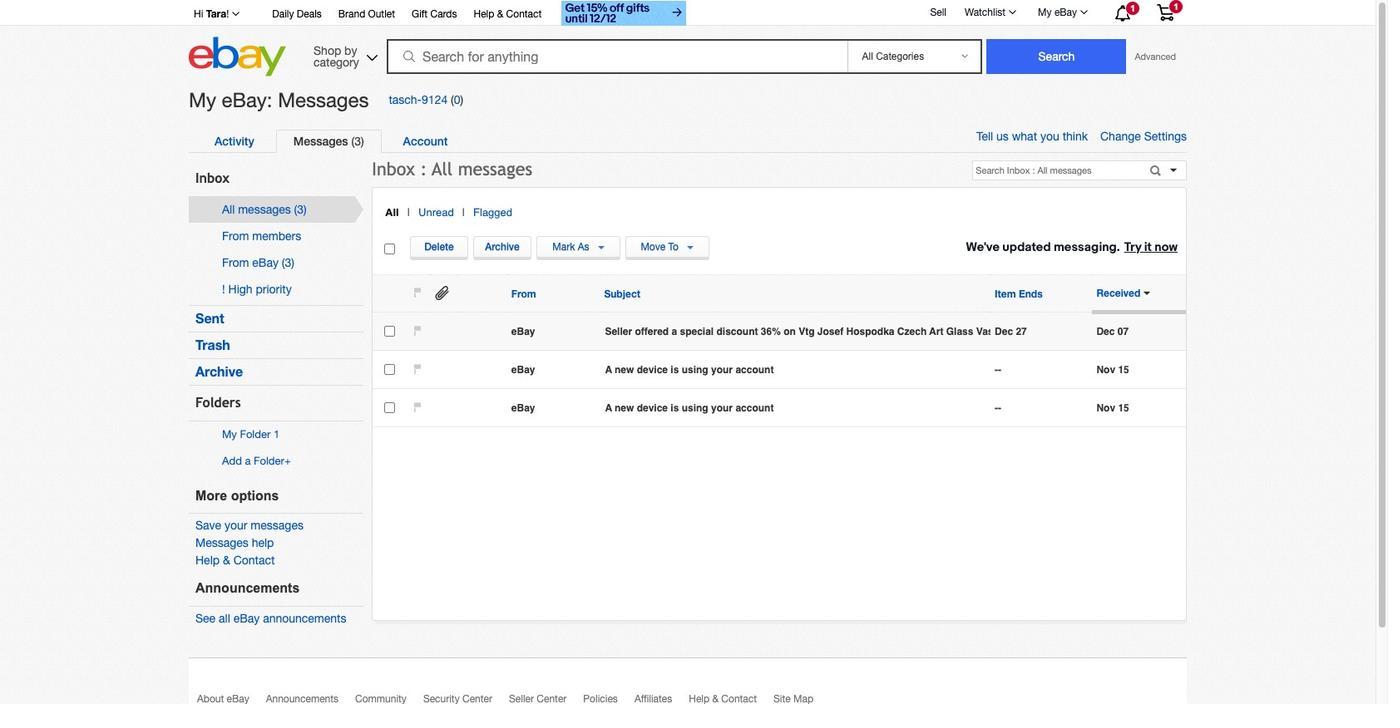 Task type: vqa. For each thing, say whether or not it's contained in the screenshot.


Task type: describe. For each thing, give the bounding box(es) containing it.
seller offered a special discount 36% on vtg josef hospodka czech art glass vase ...
[[605, 326, 1011, 338]]

members
[[252, 230, 301, 243]]

account navigation
[[185, 0, 1187, 28]]

item
[[995, 288, 1017, 301]]

try
[[1125, 239, 1142, 255]]

from members
[[222, 230, 301, 243]]

tasch-9124 link
[[389, 94, 448, 107]]

Search Inbox : All messages text field
[[974, 161, 1145, 179]]

nov for a new device is using your account link related to 2nd ebay link from the top
[[1097, 364, 1116, 376]]

what
[[1012, 130, 1038, 143]]

account link
[[386, 130, 466, 152]]

all messages (3)
[[222, 203, 307, 216]]

all | unread | flagged
[[385, 206, 513, 219]]

help
[[252, 537, 274, 550]]

ebay inside account navigation
[[1055, 7, 1078, 18]]

by
[[345, 44, 357, 57]]

watchlist
[[965, 7, 1006, 18]]

inbox for inbox : all messages
[[372, 159, 415, 180]]

tasch-9124 ( 0 )
[[389, 94, 464, 107]]

! high priority link
[[222, 283, 292, 296]]

messages help link
[[196, 537, 274, 550]]

brand
[[339, 8, 366, 20]]

my ebay
[[1039, 7, 1078, 18]]

josef
[[818, 326, 844, 338]]

mark as link
[[537, 237, 621, 258]]

& inside account navigation
[[497, 8, 504, 20]]

ebay:
[[222, 88, 272, 112]]

2 vertical spatial from
[[512, 288, 536, 301]]

all messages filter element
[[377, 203, 407, 222]]

brand outlet link
[[339, 6, 395, 24]]

gift cards
[[412, 8, 457, 20]]

0 vertical spatial messages
[[278, 88, 369, 112]]

add a folder +
[[222, 455, 291, 468]]

36%
[[761, 326, 781, 338]]

mark
[[553, 242, 575, 253]]

a for a new device is using your account link corresponding to 3rd ebay link
[[605, 403, 612, 414]]

gift
[[412, 8, 428, 20]]

is for a new device is using your account link corresponding to 3rd ebay link
[[671, 403, 679, 414]]

nov 15 for a new device is using your account link related to 2nd ebay link from the top
[[1097, 364, 1130, 376]]

sort by attachment link image
[[434, 286, 451, 301]]

messages inside save your messages messages help help & contact
[[251, 520, 304, 533]]

& inside save your messages messages help help & contact
[[223, 554, 230, 568]]

tell us what you think
[[977, 130, 1088, 143]]

shop by category button
[[306, 37, 381, 73]]

think
[[1063, 130, 1088, 143]]

as
[[578, 242, 590, 253]]

07
[[1118, 326, 1129, 338]]

flagged link
[[474, 206, 513, 219]]

all for all messages (3)
[[222, 203, 235, 216]]

(
[[451, 94, 454, 107]]

cards
[[431, 8, 457, 20]]

inbox : all messages
[[372, 159, 533, 180]]

try it now link
[[1125, 239, 1178, 255]]

shop by category banner
[[185, 0, 1187, 81]]

my ebay link
[[1029, 2, 1096, 22]]

my for my ebay
[[1039, 7, 1052, 18]]

daily deals link
[[272, 6, 322, 24]]

dec for dec 27
[[995, 326, 1014, 338]]

updated
[[1003, 239, 1051, 255]]

subject
[[604, 288, 641, 301]]

announcements
[[196, 582, 300, 596]]

mark as
[[553, 242, 590, 253]]

from ebay (3)
[[222, 256, 294, 270]]

shop
[[314, 44, 341, 57]]

add
[[222, 455, 242, 468]]

move
[[641, 242, 666, 253]]

glass
[[947, 326, 974, 338]]

see all ebay announcements
[[196, 612, 347, 625]]

a for a new device is using your account link related to 2nd ebay link from the top
[[605, 364, 612, 376]]

+
[[284, 455, 291, 468]]

a new device is using your account link for 2nd ebay link from the top
[[605, 364, 991, 376]]

tara
[[206, 7, 226, 20]]

2 ebay link from the top
[[512, 364, 601, 376]]

all for all | unread | flagged
[[385, 206, 399, 219]]

announcements
[[263, 612, 347, 625]]

-- for a new device is using your account link related to 2nd ebay link from the top
[[995, 364, 1002, 376]]

1 vertical spatial messages
[[238, 203, 291, 216]]

from members link
[[222, 230, 301, 243]]

Search for anything text field
[[389, 41, 845, 72]]

(3) inside messages (3)
[[352, 135, 364, 148]]

1 vertical spatial folder
[[254, 455, 284, 468]]

see
[[196, 612, 216, 625]]

received link
[[1097, 287, 1152, 300]]

save your messages link
[[196, 520, 304, 533]]

contact inside save your messages messages help help & contact
[[234, 554, 275, 568]]

it
[[1145, 239, 1152, 255]]

seller
[[605, 326, 633, 338]]

priority
[[256, 283, 292, 296]]

1 vertical spatial help & contact link
[[196, 554, 275, 568]]

submit search request image
[[1149, 165, 1167, 179]]

a new device is using your account for a new device is using your account link corresponding to 3rd ebay link
[[605, 403, 774, 414]]

my folder 1 link
[[222, 429, 280, 441]]

account for a new device is using your account link corresponding to 3rd ebay link
[[736, 403, 774, 414]]

2 horizontal spatial all
[[432, 159, 453, 180]]

0 vertical spatial folder
[[240, 429, 271, 441]]

tab list containing activity
[[197, 130, 1170, 153]]

nov for a new device is using your account link corresponding to 3rd ebay link
[[1097, 403, 1116, 414]]

archive for the 'archive' link
[[196, 364, 243, 380]]

delete button
[[410, 236, 468, 258]]

dec 27
[[995, 326, 1027, 338]]

none submit inside shop by category banner
[[987, 39, 1127, 74]]

messages inside tab list
[[294, 134, 348, 148]]

a new device is using your account for a new device is using your account link related to 2nd ebay link from the top
[[605, 364, 774, 376]]

my folder 1
[[222, 429, 280, 441]]

hospodka
[[847, 326, 895, 338]]

tasch-
[[389, 94, 422, 107]]

1 using from the top
[[682, 364, 709, 376]]

tell us what you think link
[[977, 130, 1101, 143]]

advanced link
[[1127, 40, 1185, 73]]

contact inside 'link'
[[506, 8, 542, 20]]

1 for 1 dropdown button
[[1131, 3, 1136, 13]]

(3) for all messages (3)
[[294, 203, 307, 216]]

art
[[930, 326, 944, 338]]

special
[[680, 326, 714, 338]]

shop by category
[[314, 44, 359, 69]]

dec 07
[[1097, 326, 1129, 338]]

vtg
[[799, 326, 815, 338]]

gift cards link
[[412, 6, 457, 24]]

archive for archive button
[[485, 241, 520, 253]]

item ends
[[995, 288, 1043, 301]]

offered
[[635, 326, 669, 338]]

vase
[[977, 326, 1000, 338]]

trash
[[196, 337, 230, 353]]



Task type: locate. For each thing, give the bounding box(es) containing it.
to
[[669, 242, 679, 253]]

unread
[[419, 206, 454, 219]]

1 vertical spatial 15
[[1119, 403, 1130, 414]]

! inside hi tara !
[[226, 8, 229, 20]]

contact down the help
[[234, 554, 275, 568]]

1 left 1 link
[[1131, 3, 1136, 13]]

my left ebay:
[[189, 88, 216, 112]]

from up 'from ebay (3)' in the top of the page
[[222, 230, 249, 243]]

0 horizontal spatial contact
[[234, 554, 275, 568]]

2 is from the top
[[671, 403, 679, 414]]

0 horizontal spatial my
[[189, 88, 216, 112]]

messages down category
[[278, 88, 369, 112]]

inbox
[[372, 159, 415, 180], [196, 171, 230, 187]]

1 vertical spatial a new device is using your account link
[[605, 403, 991, 414]]

your for a new device is using your account link corresponding to 3rd ebay link
[[711, 403, 733, 414]]

2 nov from the top
[[1097, 403, 1116, 414]]

1 vertical spatial nov 15
[[1097, 403, 1130, 414]]

0 vertical spatial 15
[[1119, 364, 1130, 376]]

account for a new device is using your account link related to 2nd ebay link from the top
[[736, 364, 774, 376]]

messages inside save your messages messages help help & contact
[[196, 537, 249, 550]]

tab list
[[197, 130, 1170, 153]]

1 button
[[1101, 1, 1144, 24]]

2 horizontal spatial 1
[[1174, 2, 1179, 12]]

1 vertical spatial ebay link
[[512, 364, 601, 376]]

save
[[196, 520, 221, 533]]

contact
[[506, 8, 542, 20], [234, 554, 275, 568]]

0 vertical spatial from
[[222, 230, 249, 243]]

& right cards
[[497, 8, 504, 20]]

2 vertical spatial messages
[[196, 537, 249, 550]]

0 vertical spatial help & contact link
[[474, 6, 542, 24]]

:
[[421, 159, 427, 180]]

messages up the help
[[251, 520, 304, 533]]

& down messages help link
[[223, 554, 230, 568]]

my inside account navigation
[[1039, 7, 1052, 18]]

contact right cards
[[506, 8, 542, 20]]

0 vertical spatial new
[[615, 364, 634, 376]]

more options
[[196, 489, 279, 503]]

1 horizontal spatial a
[[672, 326, 677, 338]]

1 horizontal spatial my
[[222, 429, 237, 441]]

(3) down members
[[282, 256, 294, 270]]

sell
[[931, 6, 947, 18]]

1 vertical spatial is
[[671, 403, 679, 414]]

from link
[[512, 288, 536, 301]]

dec left 07
[[1097, 326, 1115, 338]]

0 vertical spatial &
[[497, 8, 504, 20]]

1 vertical spatial using
[[682, 403, 709, 414]]

0 horizontal spatial inbox
[[196, 171, 230, 187]]

1 vertical spatial contact
[[234, 554, 275, 568]]

0 vertical spatial help
[[474, 8, 495, 20]]

a
[[605, 364, 612, 376], [605, 403, 612, 414]]

0 vertical spatial messages
[[458, 159, 533, 180]]

0 horizontal spatial !
[[222, 283, 225, 296]]

us
[[997, 130, 1009, 143]]

0 vertical spatial archive
[[485, 241, 520, 253]]

0 vertical spatial contact
[[506, 8, 542, 20]]

1 vertical spatial account
[[736, 403, 774, 414]]

2 nov 15 from the top
[[1097, 403, 1130, 414]]

a new device is using your account link for 3rd ebay link
[[605, 403, 991, 414]]

2 account from the top
[[736, 403, 774, 414]]

device for a new device is using your account link corresponding to 3rd ebay link
[[637, 403, 668, 414]]

None submit
[[987, 39, 1127, 74]]

change settings link
[[1101, 130, 1187, 143]]

1 vertical spatial new
[[615, 403, 634, 414]]

seller offered a special discount 36% on vtg josef hospodka czech art glass vase ... link
[[605, 326, 1011, 338]]

1 horizontal spatial inbox
[[372, 159, 415, 180]]

2 using from the top
[[682, 403, 709, 414]]

1 up the add a folder +
[[274, 429, 280, 441]]

change settings
[[1101, 130, 1187, 143]]

your inside save your messages messages help help & contact
[[225, 520, 248, 533]]

messages down my ebay: messages in the top left of the page
[[294, 134, 348, 148]]

1 vertical spatial device
[[637, 403, 668, 414]]

1 vertical spatial your
[[711, 403, 733, 414]]

item ends link
[[995, 288, 1043, 301]]

1 vertical spatial &
[[223, 554, 230, 568]]

-- for a new device is using your account link corresponding to 3rd ebay link
[[995, 403, 1002, 414]]

czech
[[898, 326, 927, 338]]

folder up the add a folder +
[[240, 429, 271, 441]]

from up high
[[222, 256, 249, 270]]

high
[[228, 283, 253, 296]]

1 vertical spatial !
[[222, 283, 225, 296]]

messages down "save"
[[196, 537, 249, 550]]

1 vertical spatial a new device is using your account
[[605, 403, 774, 414]]

0 vertical spatial ebay link
[[512, 326, 601, 338]]

from ebay (3) link
[[222, 256, 294, 270]]

get an extra 15% off image
[[562, 1, 687, 26]]

1 up advanced
[[1174, 2, 1179, 12]]

sort by flag link image
[[414, 287, 422, 300]]

we've
[[966, 239, 1000, 255]]

1 vertical spatial help
[[196, 554, 220, 568]]

! right hi
[[226, 8, 229, 20]]

unread link
[[419, 206, 454, 219]]

outlet
[[368, 8, 395, 20]]

--
[[995, 364, 1002, 376], [995, 403, 1002, 414]]

1 -- from the top
[[995, 364, 1002, 376]]

sent link
[[196, 311, 224, 327]]

my for my ebay: messages
[[189, 88, 216, 112]]

inbox down activity
[[196, 171, 230, 187]]

archive down flagged link
[[485, 241, 520, 253]]

0 vertical spatial using
[[682, 364, 709, 376]]

-
[[995, 364, 999, 376], [999, 364, 1002, 376], [995, 403, 999, 414], [999, 403, 1002, 414]]

archive inside button
[[485, 241, 520, 253]]

0 vertical spatial your
[[711, 364, 733, 376]]

a right add
[[245, 455, 251, 468]]

2 vertical spatial my
[[222, 429, 237, 441]]

! left high
[[222, 283, 225, 296]]

0 horizontal spatial archive
[[196, 364, 243, 380]]

your
[[711, 364, 733, 376], [711, 403, 733, 414], [225, 520, 248, 533]]

search image
[[404, 51, 415, 62]]

0 vertical spatial !
[[226, 8, 229, 20]]

archive button
[[473, 236, 532, 258]]

dec left 27
[[995, 326, 1014, 338]]

| right unread link
[[462, 206, 465, 219]]

0 horizontal spatial 1
[[274, 429, 280, 441]]

folder
[[240, 429, 271, 441], [254, 455, 284, 468]]

help inside account navigation
[[474, 8, 495, 20]]

is for a new device is using your account link related to 2nd ebay link from the top
[[671, 364, 679, 376]]

3 ebay link from the top
[[512, 403, 601, 414]]

archive
[[485, 241, 520, 253], [196, 364, 243, 380]]

a new device is using your account link
[[605, 364, 991, 376], [605, 403, 991, 414]]

2 vertical spatial ebay link
[[512, 403, 601, 414]]

2 a new device is using your account from the top
[[605, 403, 774, 414]]

2 vertical spatial your
[[225, 520, 248, 533]]

0 link
[[454, 94, 461, 107]]

2 a from the top
[[605, 403, 612, 414]]

0 horizontal spatial all
[[222, 203, 235, 216]]

inbox left the :
[[372, 159, 415, 180]]

1 new from the top
[[615, 364, 634, 376]]

my
[[1039, 7, 1052, 18], [189, 88, 216, 112], [222, 429, 237, 441]]

(3) for from ebay (3)
[[282, 256, 294, 270]]

1 | from the left
[[407, 206, 410, 219]]

trash link
[[196, 337, 230, 353]]

device for a new device is using your account link related to 2nd ebay link from the top
[[637, 364, 668, 376]]

0 vertical spatial nov 15
[[1097, 364, 1130, 376]]

1 horizontal spatial help & contact link
[[474, 6, 542, 24]]

1 a new device is using your account link from the top
[[605, 364, 991, 376]]

now
[[1155, 239, 1178, 255]]

0 horizontal spatial a
[[245, 455, 251, 468]]

1 horizontal spatial all
[[385, 206, 399, 219]]

all left unread link
[[385, 206, 399, 219]]

you
[[1041, 130, 1060, 143]]

hi tara !
[[194, 7, 229, 20]]

2 15 from the top
[[1119, 403, 1130, 414]]

folder down my folder 1
[[254, 455, 284, 468]]

0 vertical spatial a
[[605, 364, 612, 376]]

nov 15 for a new device is using your account link corresponding to 3rd ebay link
[[1097, 403, 1130, 414]]

0 vertical spatial is
[[671, 364, 679, 376]]

2 horizontal spatial my
[[1039, 7, 1052, 18]]

daily deals
[[272, 8, 322, 20]]

1 vertical spatial nov
[[1097, 403, 1116, 414]]

inbox for inbox
[[196, 171, 230, 187]]

help down messages help link
[[196, 554, 220, 568]]

my up add
[[222, 429, 237, 441]]

ebay
[[1055, 7, 1078, 18], [252, 256, 279, 270], [512, 326, 536, 338], [512, 364, 536, 376], [512, 403, 536, 414], [234, 612, 260, 625]]

0 horizontal spatial &
[[223, 554, 230, 568]]

None checkbox
[[414, 326, 422, 338], [384, 365, 395, 376], [414, 402, 422, 415], [384, 403, 395, 414], [414, 326, 422, 338], [384, 365, 395, 376], [414, 402, 422, 415], [384, 403, 395, 414]]

1 dec from the left
[[995, 326, 1014, 338]]

9124
[[422, 94, 448, 107]]

| left "unread"
[[407, 206, 410, 219]]

0 vertical spatial a new device is using your account
[[605, 364, 774, 376]]

1 vertical spatial --
[[995, 403, 1002, 414]]

device
[[637, 364, 668, 376], [637, 403, 668, 414]]

change
[[1101, 130, 1141, 143]]

1 nov 15 from the top
[[1097, 364, 1130, 376]]

discount
[[717, 326, 758, 338]]

ebay link
[[512, 326, 601, 338], [512, 364, 601, 376], [512, 403, 601, 414]]

1 horizontal spatial contact
[[506, 8, 542, 20]]

1 vertical spatial (3)
[[294, 203, 307, 216]]

1 horizontal spatial !
[[226, 8, 229, 20]]

sell link
[[923, 6, 954, 18]]

1 horizontal spatial &
[[497, 8, 504, 20]]

move to
[[641, 242, 679, 253]]

archive down 'trash' link
[[196, 364, 243, 380]]

0 vertical spatial nov
[[1097, 364, 1116, 376]]

from for from ebay (3)
[[222, 256, 249, 270]]

from down archive button
[[512, 288, 536, 301]]

1 device from the top
[[637, 364, 668, 376]]

1 horizontal spatial archive
[[485, 241, 520, 253]]

ends
[[1019, 288, 1043, 301]]

2 | from the left
[[462, 206, 465, 219]]

0 horizontal spatial |
[[407, 206, 410, 219]]

1 vertical spatial from
[[222, 256, 249, 270]]

1 horizontal spatial 1
[[1131, 3, 1136, 13]]

0 vertical spatial --
[[995, 364, 1002, 376]]

0 horizontal spatial dec
[[995, 326, 1014, 338]]

1 nov from the top
[[1097, 364, 1116, 376]]

see all ebay announcements link
[[196, 612, 347, 625]]

0 vertical spatial account
[[736, 364, 774, 376]]

help & contact
[[474, 8, 542, 20]]

0 vertical spatial a new device is using your account link
[[605, 364, 991, 376]]

all
[[219, 612, 230, 625]]

all
[[432, 159, 453, 180], [222, 203, 235, 216], [385, 206, 399, 219]]

None checkbox
[[384, 244, 395, 255], [384, 327, 395, 337], [414, 364, 422, 377], [384, 244, 395, 255], [384, 327, 395, 337], [414, 364, 422, 377]]

save your messages messages help help & contact
[[196, 520, 304, 568]]

2 new from the top
[[615, 403, 634, 414]]

1 horizontal spatial |
[[462, 206, 465, 219]]

&
[[497, 8, 504, 20], [223, 554, 230, 568]]

flagged
[[474, 206, 513, 219]]

1 is from the top
[[671, 364, 679, 376]]

1 a new device is using your account from the top
[[605, 364, 774, 376]]

...
[[1002, 326, 1011, 338]]

1 vertical spatial messages
[[294, 134, 348, 148]]

subject link
[[604, 288, 641, 301]]

1 horizontal spatial help
[[474, 8, 495, 20]]

my for my folder 1
[[222, 429, 237, 441]]

more
[[196, 489, 227, 503]]

a
[[672, 326, 677, 338], [245, 455, 251, 468]]

options
[[231, 489, 279, 503]]

27
[[1016, 326, 1027, 338]]

dec for dec 07
[[1097, 326, 1115, 338]]

0 vertical spatial a
[[672, 326, 677, 338]]

help right cards
[[474, 8, 495, 20]]

0 horizontal spatial help & contact link
[[196, 554, 275, 568]]

1 for 1 link
[[1174, 2, 1179, 12]]

0 horizontal spatial help
[[196, 554, 220, 568]]

help & contact link right cards
[[474, 6, 542, 24]]

(3) left account
[[352, 135, 364, 148]]

2 dec from the left
[[1097, 326, 1115, 338]]

folders
[[196, 396, 241, 411]]

all up from members
[[222, 203, 235, 216]]

2 vertical spatial (3)
[[282, 256, 294, 270]]

using
[[682, 364, 709, 376], [682, 403, 709, 414]]

help & contact link down messages help link
[[196, 554, 275, 568]]

1 vertical spatial archive
[[196, 364, 243, 380]]

a new device is using your account
[[605, 364, 774, 376], [605, 403, 774, 414]]

1 15 from the top
[[1119, 364, 1130, 376]]

(3) up members
[[294, 203, 307, 216]]

2 -- from the top
[[995, 403, 1002, 414]]

0 vertical spatial my
[[1039, 7, 1052, 18]]

1 inside dropdown button
[[1131, 3, 1136, 13]]

1 horizontal spatial dec
[[1097, 326, 1115, 338]]

1 ebay link from the top
[[512, 326, 601, 338]]

1 vertical spatial my
[[189, 88, 216, 112]]

from for from members
[[222, 230, 249, 243]]

help inside save your messages messages help help & contact
[[196, 554, 220, 568]]

your for a new device is using your account link related to 2nd ebay link from the top
[[711, 364, 733, 376]]

category
[[314, 55, 359, 69]]

2 vertical spatial messages
[[251, 520, 304, 533]]

messages up from members
[[238, 203, 291, 216]]

a right offered
[[672, 326, 677, 338]]

activity
[[215, 134, 254, 148]]

all right the :
[[432, 159, 453, 180]]

|
[[407, 206, 410, 219], [462, 206, 465, 219]]

1 a from the top
[[605, 364, 612, 376]]

my ebay: messages
[[189, 88, 369, 112]]

1 vertical spatial a
[[605, 403, 612, 414]]

1 account from the top
[[736, 364, 774, 376]]

my right watchlist link
[[1039, 7, 1052, 18]]

watchlist link
[[956, 2, 1024, 22]]

2 a new device is using your account link from the top
[[605, 403, 991, 414]]

0 vertical spatial device
[[637, 364, 668, 376]]

1 vertical spatial a
[[245, 455, 251, 468]]

0 vertical spatial (3)
[[352, 135, 364, 148]]

2 device from the top
[[637, 403, 668, 414]]

messages up flagged link
[[458, 159, 533, 180]]

sent
[[196, 311, 224, 327]]



